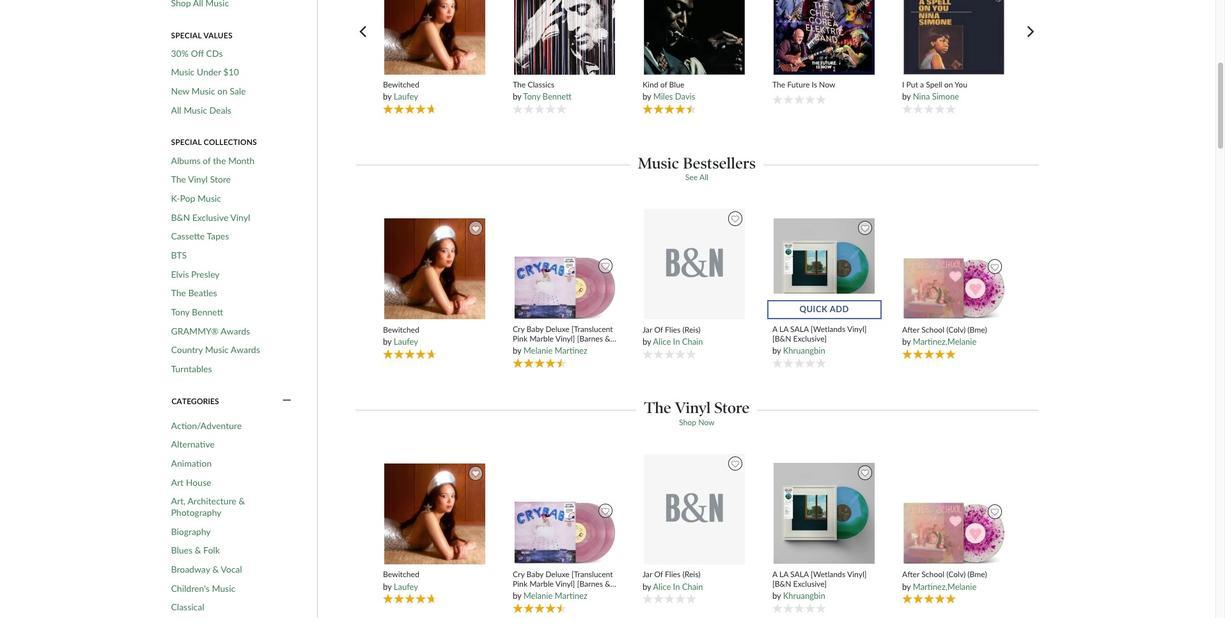 Task type: vqa. For each thing, say whether or not it's contained in the screenshot.
The Vinyl Store A LA SALA [WETLANDS VINYL] [B&N EXCLUSIVE] link
yes



Task type: locate. For each thing, give the bounding box(es) containing it.
martinez for the
[[555, 591, 587, 602]]

2 laufey from the top
[[394, 337, 418, 347]]

30%
[[171, 48, 189, 59]]

cry baby deluxe [translucent pink marble vinyl] [barnes & noble exclusive] link for music
[[513, 325, 617, 354]]

by melanie martinez for music bestsellers
[[513, 346, 587, 356]]

1 khruangbin link from the top
[[783, 346, 825, 356]]

2 vertical spatial vinyl
[[675, 399, 711, 418]]

art
[[171, 477, 184, 488]]

0 vertical spatial of
[[660, 80, 667, 90]]

in for store
[[673, 582, 680, 592]]

1 vertical spatial melanie martinez link
[[524, 591, 587, 602]]

1 vertical spatial bewitched image
[[384, 218, 486, 321]]

special for albums
[[171, 138, 202, 147]]

martinez
[[555, 346, 587, 356], [555, 591, 587, 602]]

0 horizontal spatial of
[[203, 155, 211, 166]]

music up new in the top of the page
[[171, 67, 195, 78]]

0 vertical spatial vinyl
[[188, 174, 208, 185]]

music left bestsellers
[[638, 154, 679, 173]]

0 vertical spatial of
[[654, 325, 663, 335]]

0 vertical spatial bewitched
[[383, 80, 419, 90]]

a la sala [wetlands vinyl] [b&n exclusive] by khruangbin for the vinyl store
[[772, 570, 867, 602]]

0 vertical spatial (reis)
[[683, 325, 701, 335]]

0 horizontal spatial vinyl
[[188, 174, 208, 185]]

the future is now image
[[773, 0, 876, 75]]

0 vertical spatial jar of flies (reis) image
[[643, 209, 746, 321]]

the inside the classics by tony bennett
[[513, 80, 526, 90]]

after school (colv) (bme) link
[[902, 325, 1006, 335], [902, 571, 1006, 580]]

0 vertical spatial after school (colv) (bme) link
[[902, 325, 1006, 335]]

[b&n for the vinyl store
[[772, 580, 791, 589]]

bennett up grammy® awards
[[192, 307, 223, 318]]

of
[[654, 325, 663, 335], [654, 571, 663, 580]]

nina simone link
[[913, 92, 959, 102]]

martinez for music
[[555, 346, 587, 356]]

0 vertical spatial [barnes
[[577, 335, 603, 344]]

1 a la sala [wetlands vinyl] [b&n exclusive] link from the top
[[772, 325, 876, 344]]

2 a from the top
[[772, 570, 777, 580]]

tony down the classics
[[523, 92, 541, 102]]

kind of blue by miles davis
[[643, 80, 695, 102]]

1 martinez from the top
[[555, 346, 587, 356]]

2 (bme) from the top
[[968, 571, 987, 580]]

khruangbin for the vinyl store
[[783, 591, 825, 602]]

1 vertical spatial alice
[[653, 582, 671, 592]]

store
[[210, 174, 231, 185], [714, 399, 750, 418]]

jar of flies (reis) image for store
[[643, 454, 746, 566]]

baby for the vinyl store
[[527, 570, 544, 580]]

on inside new music on sale link
[[217, 86, 227, 97]]

2 horizontal spatial vinyl
[[675, 399, 711, 418]]

2 after from the top
[[902, 571, 920, 580]]

2 [b&n from the top
[[772, 580, 791, 589]]

1 vertical spatial special
[[171, 138, 202, 147]]

1 of from the top
[[654, 325, 663, 335]]

2 jar from the top
[[643, 571, 652, 580]]

1 after school (colv) (bme) by martinez,melanie from the top
[[902, 325, 987, 347]]

cry baby deluxe [translucent pink marble vinyl] [barnes & noble exclusive] image for music
[[514, 256, 616, 320]]

music under $10
[[171, 67, 239, 78]]

now
[[819, 80, 835, 90], [698, 418, 715, 427]]

after school (colv) (bme) by martinez,melanie for music bestsellers
[[902, 325, 987, 347]]

2 martinez,melanie from the top
[[913, 582, 977, 592]]

melanie
[[524, 346, 553, 356], [524, 591, 553, 602]]

& inside broadway & vocal link
[[212, 565, 219, 575]]

2 alice from the top
[[653, 582, 671, 592]]

albums
[[171, 155, 200, 166]]

0 horizontal spatial bennett
[[192, 307, 223, 318]]

0 vertical spatial tony bennett link
[[523, 92, 572, 102]]

1 vertical spatial (colv)
[[946, 571, 966, 580]]

2 cry baby deluxe [translucent pink marble vinyl] [barnes & noble exclusive] from the top
[[513, 570, 613, 599]]

0 vertical spatial [wetlands
[[811, 325, 845, 334]]

khruangbin link
[[783, 346, 825, 356], [783, 591, 825, 602]]

flies for see
[[665, 325, 681, 335]]

1 after from the top
[[902, 325, 920, 335]]

1 vertical spatial jar of flies (reis) image
[[643, 454, 746, 566]]

melanie for the
[[524, 591, 553, 602]]

khruangbin link for the vinyl store
[[783, 591, 825, 602]]

2 sala from the top
[[790, 570, 809, 580]]

jar of flies (reis) image
[[643, 209, 746, 321], [643, 454, 746, 566]]

1 horizontal spatial all
[[699, 173, 708, 182]]

store down the
[[210, 174, 231, 185]]

all down new in the top of the page
[[171, 105, 181, 116]]

bewitched image
[[384, 0, 486, 75], [384, 218, 486, 321], [384, 464, 486, 566]]

1 vertical spatial bewitched link
[[383, 325, 487, 335]]

new
[[171, 86, 189, 97]]

0 vertical spatial la
[[779, 325, 788, 334]]

3 bewitched by laufey from the top
[[383, 571, 419, 592]]

vinyl]
[[847, 325, 867, 334], [555, 335, 575, 344], [847, 570, 867, 580], [555, 580, 575, 589]]

1 vertical spatial marble
[[530, 580, 554, 589]]

0 vertical spatial bewitched link
[[383, 80, 487, 90]]

k-pop music link
[[171, 193, 221, 204]]

2 bewitched image from the top
[[384, 218, 486, 321]]

melanie martinez link
[[524, 346, 587, 356], [524, 591, 587, 602]]

bewitched image for the vinyl store
[[384, 464, 486, 566]]

1 horizontal spatial store
[[714, 399, 750, 418]]

after school (colv) (bme) link for the vinyl store
[[902, 571, 1006, 580]]

exclusive
[[192, 212, 228, 223]]

3 laufey link from the top
[[394, 582, 418, 592]]

jar of flies (reis) link for store
[[643, 571, 747, 580]]

(reis) for store
[[683, 571, 701, 580]]

awards up country music awards
[[221, 326, 250, 337]]

on
[[944, 80, 953, 90], [217, 86, 227, 97]]

a la sala [wetlands vinyl] [b&n exclusive] link for music bestsellers
[[772, 325, 876, 344]]

1 bewitched by laufey from the top
[[383, 80, 419, 102]]

deluxe for the vinyl store
[[546, 570, 570, 580]]

1 a la sala [wetlands vinyl] [b&n exclusive] by khruangbin from the top
[[772, 325, 867, 356]]

1 vertical spatial laufey link
[[394, 337, 418, 347]]

[b&n
[[772, 335, 791, 344], [772, 580, 791, 589]]

2 after school (colv) (bme) by martinez,melanie from the top
[[902, 571, 987, 592]]

chain for store
[[682, 582, 703, 592]]

grammy®
[[171, 326, 219, 337]]

0 vertical spatial cry
[[513, 325, 525, 334]]

bewitched for the
[[383, 571, 419, 580]]

[barnes for the
[[577, 580, 603, 589]]

vinyl
[[188, 174, 208, 185], [230, 212, 250, 223], [675, 399, 711, 418]]

a la sala [wetlands vinyl] [b&n exclusive] image
[[773, 218, 876, 320], [773, 463, 876, 565]]

cry baby deluxe [translucent pink marble vinyl] [barnes & noble exclusive] link
[[513, 325, 617, 354], [513, 570, 617, 599]]

a for the vinyl store
[[772, 570, 777, 580]]

1 sala from the top
[[790, 325, 809, 334]]

vinyl up k-pop music
[[188, 174, 208, 185]]

by
[[383, 92, 392, 102], [513, 92, 521, 102], [643, 92, 651, 102], [902, 92, 911, 102], [383, 337, 392, 347], [643, 337, 651, 347], [902, 337, 911, 347], [513, 346, 521, 356], [772, 346, 781, 356], [383, 582, 392, 592], [643, 582, 651, 592], [902, 582, 911, 592], [513, 591, 521, 602], [772, 591, 781, 602]]

1 vertical spatial martinez,melanie link
[[913, 582, 977, 592]]

2 martinez,melanie link from the top
[[913, 582, 977, 592]]

in for see
[[673, 337, 680, 347]]

2 (reis) from the top
[[683, 571, 701, 580]]

2 chain from the top
[[682, 582, 703, 592]]

1 jar from the top
[[643, 325, 652, 335]]

after for the vinyl store
[[902, 571, 920, 580]]

1 noble from the top
[[513, 344, 533, 354]]

elvis presley
[[171, 269, 220, 280]]

0 vertical spatial jar
[[643, 325, 652, 335]]

1 melanie from the top
[[524, 346, 553, 356]]

2 pink from the top
[[513, 580, 528, 589]]

classics
[[528, 80, 554, 90]]

2 jar of flies (reis) by alice in chain from the top
[[643, 571, 703, 592]]

1 (reis) from the top
[[683, 325, 701, 335]]

1 [wetlands from the top
[[811, 325, 845, 334]]

the for the beatles
[[171, 288, 186, 299]]

on up simone
[[944, 80, 953, 90]]

0 vertical spatial a la sala [wetlands vinyl] [b&n exclusive] link
[[772, 325, 876, 344]]

tapes
[[207, 231, 229, 242]]

2 vertical spatial bewitched image
[[384, 464, 486, 566]]

1 cry baby deluxe [translucent pink marble vinyl] [barnes & noble exclusive] from the top
[[513, 325, 613, 354]]

1 [translucent from the top
[[571, 325, 613, 334]]

1 vertical spatial after school (colv) (bme) link
[[902, 571, 1006, 580]]

1 after school (colv) (bme) image from the top
[[903, 257, 1005, 321]]

1 [b&n from the top
[[772, 335, 791, 344]]

2 vertical spatial bewitched
[[383, 571, 419, 580]]

0 vertical spatial in
[[673, 337, 680, 347]]

0 vertical spatial marble
[[530, 335, 554, 344]]

school for music bestsellers
[[922, 325, 944, 335]]

store up shop now link
[[714, 399, 750, 418]]

0 vertical spatial flies
[[665, 325, 681, 335]]

special up albums
[[171, 138, 202, 147]]

animation
[[171, 458, 212, 469]]

0 horizontal spatial tony bennett link
[[171, 307, 223, 318]]

after school (colv) (bme) by martinez,melanie
[[902, 325, 987, 347], [902, 571, 987, 592]]

1 vertical spatial after school (colv) (bme) by martinez,melanie
[[902, 571, 987, 592]]

on left sale
[[217, 86, 227, 97]]

deluxe for music bestsellers
[[546, 325, 570, 334]]

0 vertical spatial cry baby deluxe [translucent pink marble vinyl] [barnes & noble exclusive]
[[513, 325, 613, 354]]

2 special from the top
[[171, 138, 202, 147]]

1 a la sala [wetlands vinyl] [b&n exclusive] image from the top
[[773, 218, 876, 320]]

1 vertical spatial (reis)
[[683, 571, 701, 580]]

2 [translucent from the top
[[571, 570, 613, 580]]

2 marble from the top
[[530, 580, 554, 589]]

1 school from the top
[[922, 325, 944, 335]]

sala for music bestsellers
[[790, 325, 809, 334]]

alice
[[653, 337, 671, 347], [653, 582, 671, 592]]

0 vertical spatial bewitched by laufey
[[383, 80, 419, 102]]

la
[[779, 325, 788, 334], [779, 570, 788, 580]]

art house
[[171, 477, 211, 488]]

flies
[[665, 325, 681, 335], [665, 571, 681, 580]]

bewitched image for music bestsellers
[[384, 218, 486, 321]]

1 vertical spatial now
[[698, 418, 715, 427]]

0 vertical spatial cry baby deluxe [translucent pink marble vinyl] [barnes & noble exclusive] image
[[514, 256, 616, 320]]

1 vertical spatial after school (colv) (bme) image
[[903, 502, 1005, 566]]

bennett down the classics link
[[543, 92, 572, 102]]

of inside the kind of blue by miles davis
[[660, 80, 667, 90]]

0 vertical spatial awards
[[221, 326, 250, 337]]

0 vertical spatial [translucent
[[571, 325, 613, 334]]

2 a la sala [wetlands vinyl] [b&n exclusive] link from the top
[[772, 570, 876, 590]]

1 deluxe from the top
[[546, 325, 570, 334]]

alternative
[[171, 440, 215, 450]]

jar of flies (reis) by alice in chain for store
[[643, 571, 703, 592]]

2 after school (colv) (bme) link from the top
[[902, 571, 1006, 580]]

1 special from the top
[[171, 30, 202, 40]]

2 vertical spatial bewitched link
[[383, 571, 487, 580]]

music under $10 link
[[171, 67, 239, 78]]

the inside the vinyl store shop now
[[644, 399, 671, 418]]

1 vertical spatial laufey
[[394, 337, 418, 347]]

1 vertical spatial [translucent
[[571, 570, 613, 580]]

2 in from the top
[[673, 582, 680, 592]]

vinyl up shop now link
[[675, 399, 711, 418]]

1 in from the top
[[673, 337, 680, 347]]

1 baby from the top
[[527, 325, 544, 334]]

i put a spell on you image
[[903, 0, 1005, 75]]

special collections
[[171, 138, 257, 147]]

quick add button
[[767, 300, 882, 319]]

bewitched by laufey
[[383, 80, 419, 102], [383, 325, 419, 347], [383, 571, 419, 592]]

2 of from the top
[[654, 571, 663, 580]]

1 [barnes from the top
[[577, 335, 603, 344]]

30% off cds link
[[171, 48, 223, 59]]

1 jar of flies (reis) link from the top
[[643, 325, 747, 335]]

1 cry baby deluxe [translucent pink marble vinyl] [barnes & noble exclusive] link from the top
[[513, 325, 617, 354]]

art,
[[171, 496, 186, 507]]

baby
[[527, 325, 544, 334], [527, 570, 544, 580]]

khruangbin for music bestsellers
[[783, 346, 825, 356]]

awards inside country music awards link
[[231, 345, 260, 356]]

2 [barnes from the top
[[577, 580, 603, 589]]

0 vertical spatial after
[[902, 325, 920, 335]]

martinez,melanie link for the vinyl store
[[913, 582, 977, 592]]

bewitched
[[383, 80, 419, 90], [383, 325, 419, 335], [383, 571, 419, 580]]

vinyl right "exclusive"
[[230, 212, 250, 223]]

2 cry baby deluxe [translucent pink marble vinyl] [barnes & noble exclusive] link from the top
[[513, 570, 617, 599]]

the vinyl store link
[[171, 174, 231, 185]]

1 vertical spatial martinez
[[555, 591, 587, 602]]

[barnes
[[577, 335, 603, 344], [577, 580, 603, 589]]

2 khruangbin link from the top
[[783, 591, 825, 602]]

3 bewitched from the top
[[383, 571, 419, 580]]

cry baby deluxe [translucent pink marble vinyl] [barnes & noble exclusive] link for the
[[513, 570, 617, 599]]

martinez,melanie
[[913, 337, 977, 347], [913, 582, 977, 592]]

2 [wetlands from the top
[[811, 570, 845, 580]]

baby for music bestsellers
[[527, 325, 544, 334]]

1 after school (colv) (bme) link from the top
[[902, 325, 1006, 335]]

1 pink from the top
[[513, 335, 528, 344]]

1 melanie martinez link from the top
[[524, 346, 587, 356]]

0 vertical spatial special
[[171, 30, 202, 40]]

1 martinez,melanie link from the top
[[913, 337, 977, 347]]

0 vertical spatial martinez,melanie
[[913, 337, 977, 347]]

bewitched by laufey for the vinyl store
[[383, 571, 419, 592]]

2 bewitched from the top
[[383, 325, 419, 335]]

1 khruangbin from the top
[[783, 346, 825, 356]]

2 noble from the top
[[513, 590, 533, 599]]

2 jar of flies (reis) image from the top
[[643, 454, 746, 566]]

the for the vinyl store
[[171, 174, 186, 185]]

a for music bestsellers
[[772, 325, 777, 334]]

0 vertical spatial khruangbin link
[[783, 346, 825, 356]]

all right see
[[699, 173, 708, 182]]

1 vertical spatial jar of flies (reis) by alice in chain
[[643, 571, 703, 592]]

melanie martinez link for the
[[524, 591, 587, 602]]

elvis presley link
[[171, 269, 220, 280]]

1 a from the top
[[772, 325, 777, 334]]

1 vertical spatial noble
[[513, 590, 533, 599]]

laufey link for music bestsellers
[[394, 337, 418, 347]]

1 alice in chain link from the top
[[653, 337, 703, 347]]

1 vertical spatial a la sala [wetlands vinyl] [b&n exclusive] link
[[772, 570, 876, 590]]

0 vertical spatial martinez,melanie link
[[913, 337, 977, 347]]

& inside blues & folk link
[[195, 546, 201, 556]]

2 bewitched link from the top
[[383, 325, 487, 335]]

1 vertical spatial cry
[[513, 570, 525, 580]]

0 vertical spatial after school (colv) (bme) by martinez,melanie
[[902, 325, 987, 347]]

store inside the vinyl store shop now
[[714, 399, 750, 418]]

jar
[[643, 325, 652, 335], [643, 571, 652, 580]]

1 horizontal spatial of
[[660, 80, 667, 90]]

now right is
[[819, 80, 835, 90]]

2 khruangbin from the top
[[783, 591, 825, 602]]

is
[[812, 80, 817, 90]]

3 bewitched link from the top
[[383, 571, 487, 580]]

awards down grammy® awards link
[[231, 345, 260, 356]]

of left the
[[203, 155, 211, 166]]

1 vertical spatial martinez,melanie
[[913, 582, 977, 592]]

turntables link
[[171, 364, 212, 375]]

2 laufey link from the top
[[394, 337, 418, 347]]

martinez,melanie link for music bestsellers
[[913, 337, 977, 347]]

2 cry baby deluxe [translucent pink marble vinyl] [barnes & noble exclusive] image from the top
[[514, 501, 616, 565]]

marble
[[530, 335, 554, 344], [530, 580, 554, 589]]

2 by melanie martinez from the top
[[513, 591, 587, 602]]

new music on sale
[[171, 86, 246, 97]]

jar of flies (reis) link for see
[[643, 325, 747, 335]]

1 vertical spatial after
[[902, 571, 920, 580]]

0 vertical spatial martinez
[[555, 346, 587, 356]]

i put a spell on you by nina simone
[[902, 80, 968, 102]]

[wetlands
[[811, 325, 845, 334], [811, 570, 845, 580]]

2 jar of flies (reis) link from the top
[[643, 571, 747, 580]]

1 vertical spatial melanie
[[524, 591, 553, 602]]

pink for the
[[513, 580, 528, 589]]

store for the vinyl store
[[210, 174, 231, 185]]

special up 30%
[[171, 30, 202, 40]]

classical
[[171, 602, 204, 613]]

jar for music bestsellers
[[643, 325, 652, 335]]

1 (bme) from the top
[[968, 325, 987, 335]]

0 vertical spatial jar of flies (reis) link
[[643, 325, 747, 335]]

1 cry baby deluxe [translucent pink marble vinyl] [barnes & noble exclusive] image from the top
[[514, 256, 616, 320]]

jar for the vinyl store
[[643, 571, 652, 580]]

0 horizontal spatial now
[[698, 418, 715, 427]]

1 vertical spatial jar of flies (reis) link
[[643, 571, 747, 580]]

0 vertical spatial a
[[772, 325, 777, 334]]

martinez,melanie for the vinyl store
[[913, 582, 977, 592]]

add
[[830, 305, 849, 315]]

albums of the month link
[[171, 155, 255, 166]]

cry baby deluxe [translucent pink marble vinyl] [barnes & noble exclusive] image
[[514, 256, 616, 320], [514, 501, 616, 565]]

0 vertical spatial melanie
[[524, 346, 553, 356]]

2 alice in chain link from the top
[[653, 582, 703, 592]]

after school (colv) (bme) image
[[903, 257, 1005, 321], [903, 502, 1005, 566]]

davis
[[675, 92, 695, 102]]

pink for music
[[513, 335, 528, 344]]

2 bewitched by laufey from the top
[[383, 325, 419, 347]]

now right the 'shop'
[[698, 418, 715, 427]]

3 bewitched image from the top
[[384, 464, 486, 566]]

school for the vinyl store
[[922, 571, 944, 580]]

2 school from the top
[[922, 571, 944, 580]]

i
[[902, 80, 904, 90]]

0 vertical spatial sala
[[790, 325, 809, 334]]

1 alice from the top
[[653, 337, 671, 347]]

1 vertical spatial all
[[699, 173, 708, 182]]

tony bennett link down the classics
[[523, 92, 572, 102]]

architecture
[[188, 496, 236, 507]]

of up miles at the top right
[[660, 80, 667, 90]]

vinyl inside the vinyl store shop now
[[675, 399, 711, 418]]

2 flies from the top
[[665, 571, 681, 580]]

0 vertical spatial (colv)
[[946, 325, 966, 335]]

0 vertical spatial now
[[819, 80, 835, 90]]

1 vertical spatial of
[[654, 571, 663, 580]]

bewitched link for the vinyl store
[[383, 571, 487, 580]]

[b&n for music bestsellers
[[772, 335, 791, 344]]

[wetlands for the vinyl store
[[811, 570, 845, 580]]

by melanie martinez for the vinyl store
[[513, 591, 587, 602]]

by inside i put a spell on you by nina simone
[[902, 92, 911, 102]]

classical link
[[171, 602, 204, 614]]

by inside the classics by tony bennett
[[513, 92, 521, 102]]

grammy® awards link
[[171, 326, 250, 337]]

a la sala [wetlands vinyl] [b&n exclusive] image for music bestsellers
[[773, 218, 876, 320]]

2 martinez from the top
[[555, 591, 587, 602]]

of for kind
[[660, 80, 667, 90]]

1 flies from the top
[[665, 325, 681, 335]]

1 jar of flies (reis) image from the top
[[643, 209, 746, 321]]

1 vertical spatial [barnes
[[577, 580, 603, 589]]

after for music bestsellers
[[902, 325, 920, 335]]

0 horizontal spatial tony
[[171, 307, 190, 318]]

2 la from the top
[[779, 570, 788, 580]]

0 horizontal spatial on
[[217, 86, 227, 97]]

2 vertical spatial laufey
[[394, 582, 418, 592]]

0 vertical spatial all
[[171, 105, 181, 116]]

(reis) for see
[[683, 325, 701, 335]]

children's
[[171, 584, 210, 594]]

0 vertical spatial alice in chain link
[[653, 337, 703, 347]]

0 vertical spatial after school (colv) (bme) image
[[903, 257, 1005, 321]]

tony bennett link up grammy®
[[171, 307, 223, 318]]

laufey link
[[394, 92, 418, 102], [394, 337, 418, 347], [394, 582, 418, 592]]

2 a la sala [wetlands vinyl] [b&n exclusive] by khruangbin from the top
[[772, 570, 867, 602]]

1 (colv) from the top
[[946, 325, 966, 335]]

values
[[203, 30, 233, 40]]

2 melanie from the top
[[524, 591, 553, 602]]

simone
[[932, 92, 959, 102]]

0 vertical spatial bewitched image
[[384, 0, 486, 75]]

0 vertical spatial laufey
[[394, 92, 418, 102]]

1 horizontal spatial bennett
[[543, 92, 572, 102]]

0 vertical spatial school
[[922, 325, 944, 335]]

chain
[[682, 337, 703, 347], [682, 582, 703, 592]]

1 vertical spatial a
[[772, 570, 777, 580]]

1 horizontal spatial now
[[819, 80, 835, 90]]

1 chain from the top
[[682, 337, 703, 347]]

tony down the beatles link
[[171, 307, 190, 318]]

by melanie martinez
[[513, 346, 587, 356], [513, 591, 587, 602]]

1 laufey from the top
[[394, 92, 418, 102]]

1 vertical spatial bewitched by laufey
[[383, 325, 419, 347]]

(bme) for music bestsellers
[[968, 325, 987, 335]]

1 vertical spatial awards
[[231, 345, 260, 356]]

0 vertical spatial deluxe
[[546, 325, 570, 334]]

0 vertical spatial chain
[[682, 337, 703, 347]]

3 laufey from the top
[[394, 582, 418, 592]]

bennett inside the classics by tony bennett
[[543, 92, 572, 102]]

in
[[673, 337, 680, 347], [673, 582, 680, 592]]

1 martinez,melanie from the top
[[913, 337, 977, 347]]

cry baby deluxe [translucent pink marble vinyl] [barnes & noble exclusive]
[[513, 325, 613, 354], [513, 570, 613, 599]]

1 vertical spatial flies
[[665, 571, 681, 580]]

2 after school (colv) (bme) image from the top
[[903, 502, 1005, 566]]

exclusive]
[[793, 335, 827, 344], [535, 344, 569, 354], [793, 580, 827, 589], [535, 590, 569, 599]]

1 vertical spatial of
[[203, 155, 211, 166]]

0 vertical spatial cry baby deluxe [translucent pink marble vinyl] [barnes & noble exclusive] link
[[513, 325, 617, 354]]

music
[[171, 67, 195, 78], [192, 86, 215, 97], [184, 105, 207, 116], [638, 154, 679, 173], [198, 193, 221, 204], [205, 345, 229, 356], [212, 584, 235, 594]]

0 vertical spatial baby
[[527, 325, 544, 334]]

2 cry from the top
[[513, 570, 525, 580]]

a la sala [wetlands vinyl] [b&n exclusive] by khruangbin for music bestsellers
[[772, 325, 867, 356]]

2 deluxe from the top
[[546, 570, 570, 580]]

tony
[[523, 92, 541, 102], [171, 307, 190, 318]]



Task type: describe. For each thing, give the bounding box(es) containing it.
cassette tapes
[[171, 231, 229, 242]]

jar of flies (reis) by alice in chain for see
[[643, 325, 703, 347]]

(colv) for the vinyl store
[[946, 571, 966, 580]]

bewitched by laufey for music bestsellers
[[383, 325, 419, 347]]

awards inside grammy® awards link
[[221, 326, 250, 337]]

the classics link
[[513, 80, 617, 90]]

a la sala [wetlands vinyl] [b&n exclusive] image for the vinyl store
[[773, 463, 876, 565]]

categories
[[172, 397, 219, 406]]

[translucent for the vinyl store
[[571, 570, 613, 580]]

vinyl for the vinyl store
[[188, 174, 208, 185]]

music up "exclusive"
[[198, 193, 221, 204]]

marble for the
[[530, 580, 554, 589]]

laufey link for the vinyl store
[[394, 582, 418, 592]]

blues & folk link
[[171, 546, 220, 557]]

biography link
[[171, 527, 211, 538]]

[translucent for music bestsellers
[[571, 325, 613, 334]]

music inside music bestsellers see all
[[638, 154, 679, 173]]

khruangbin link for music bestsellers
[[783, 346, 825, 356]]

vocal
[[221, 565, 242, 575]]

shop now link
[[679, 418, 715, 427]]

alice for store
[[653, 582, 671, 592]]

1 laufey link from the top
[[394, 92, 418, 102]]

albums of the month
[[171, 155, 255, 166]]

flies for store
[[665, 571, 681, 580]]

shop
[[679, 418, 696, 427]]

tony inside the classics by tony bennett
[[523, 92, 541, 102]]

on inside i put a spell on you by nina simone
[[944, 80, 953, 90]]

nina
[[913, 92, 930, 102]]

alice in chain link for store
[[653, 582, 703, 592]]

broadway
[[171, 565, 210, 575]]

blue
[[669, 80, 684, 90]]

all inside all music deals link
[[171, 105, 181, 116]]

now inside the vinyl store shop now
[[698, 418, 715, 427]]

1 vertical spatial vinyl
[[230, 212, 250, 223]]

country
[[171, 345, 203, 356]]

cassette tapes link
[[171, 231, 229, 242]]

$10
[[223, 67, 239, 78]]

a
[[920, 80, 924, 90]]

tony bennett
[[171, 307, 223, 318]]

[barnes for music
[[577, 335, 603, 344]]

i put a spell on you link
[[902, 80, 1006, 90]]

after school (colv) (bme) link for music bestsellers
[[902, 325, 1006, 335]]

kind of blue link
[[643, 80, 747, 90]]

alice for see
[[653, 337, 671, 347]]

bewitched link for music bestsellers
[[383, 325, 487, 335]]

martinez,melanie for music bestsellers
[[913, 337, 977, 347]]

[wetlands for music bestsellers
[[811, 325, 845, 334]]

all music deals
[[171, 105, 231, 116]]

cry baby deluxe [translucent pink marble vinyl] [barnes & noble exclusive] for the
[[513, 570, 613, 599]]

quick add
[[800, 305, 849, 315]]

country music awards link
[[171, 345, 260, 356]]

the classics by tony bennett
[[513, 80, 572, 102]]

minus image
[[282, 396, 291, 407]]

broadway & vocal
[[171, 565, 242, 575]]

music down new music on sale link
[[184, 105, 207, 116]]

house
[[186, 477, 211, 488]]

action/adventure link
[[171, 421, 242, 432]]

cassette
[[171, 231, 205, 242]]

(colv) for music bestsellers
[[946, 325, 966, 335]]

melanie for music
[[524, 346, 553, 356]]

the classics image
[[514, 0, 616, 75]]

1 bewitched link from the top
[[383, 80, 487, 90]]

k-
[[171, 193, 180, 204]]

biography
[[171, 527, 211, 537]]

the vinyl store
[[171, 174, 231, 185]]

special values
[[171, 30, 233, 40]]

children's music
[[171, 584, 235, 594]]

after school (colv) (bme) by martinez,melanie for the vinyl store
[[902, 571, 987, 592]]

b&n
[[171, 212, 190, 223]]

photography
[[171, 508, 221, 518]]

bts link
[[171, 250, 187, 261]]

miles davis link
[[653, 92, 695, 102]]

chain for see
[[682, 337, 703, 347]]

1 vertical spatial tony bennett link
[[171, 307, 223, 318]]

1 vertical spatial bennett
[[192, 307, 223, 318]]

la for music bestsellers
[[779, 325, 788, 334]]

categories button
[[171, 396, 293, 407]]

1 vertical spatial tony
[[171, 307, 190, 318]]

noble for music
[[513, 344, 533, 354]]

all music deals link
[[171, 105, 231, 116]]

off
[[191, 48, 204, 59]]

quick
[[800, 305, 828, 315]]

marble for music
[[530, 335, 554, 344]]

laufey for the
[[394, 582, 418, 592]]

collections
[[204, 138, 257, 147]]

animation link
[[171, 458, 212, 470]]

1 bewitched image from the top
[[384, 0, 486, 75]]

jar of flies (reis) image for see
[[643, 209, 746, 321]]

1 bewitched from the top
[[383, 80, 419, 90]]

the beatles
[[171, 288, 217, 299]]

the
[[213, 155, 226, 166]]

after school (colv) (bme) image for the vinyl store
[[903, 502, 1005, 566]]

& inside art, architecture & photography
[[239, 496, 245, 507]]

k-pop music
[[171, 193, 221, 204]]

la for the vinyl store
[[779, 570, 788, 580]]

music down "music under $10" link
[[192, 86, 215, 97]]

sala for the vinyl store
[[790, 570, 809, 580]]

action/adventure
[[171, 421, 242, 431]]

special for 30%
[[171, 30, 202, 40]]

the future is now link
[[772, 80, 876, 90]]

kind
[[643, 80, 658, 90]]

cry for music bestsellers
[[513, 325, 525, 334]]

a la sala [wetlands vinyl] [b&n exclusive] link for the vinyl store
[[772, 570, 876, 590]]

blues
[[171, 546, 192, 556]]

melanie martinez link for music
[[524, 346, 587, 356]]

art house link
[[171, 477, 211, 489]]

the for the vinyl store shop now
[[644, 399, 671, 418]]

the for the future is now
[[772, 80, 785, 90]]

1 horizontal spatial tony bennett link
[[523, 92, 572, 102]]

spell
[[926, 80, 942, 90]]

the vinyl store shop now
[[644, 399, 750, 427]]

the future is now
[[772, 80, 835, 90]]

cds
[[206, 48, 223, 59]]

after school (colv) (bme) image for music bestsellers
[[903, 257, 1005, 321]]

noble for the
[[513, 590, 533, 599]]

art, architecture & photography link
[[171, 496, 277, 519]]

alice in chain link for see
[[653, 337, 703, 347]]

broadway & vocal link
[[171, 565, 242, 576]]

new music on sale link
[[171, 86, 246, 97]]

kind of blue image
[[643, 0, 746, 75]]

30% off cds
[[171, 48, 223, 59]]

cry for the vinyl store
[[513, 570, 525, 580]]

alternative link
[[171, 440, 215, 451]]

art, architecture & photography
[[171, 496, 245, 518]]

all inside music bestsellers see all
[[699, 173, 708, 182]]

month
[[228, 155, 255, 166]]

cry baby deluxe [translucent pink marble vinyl] [barnes & noble exclusive] for music
[[513, 325, 613, 354]]

bts
[[171, 250, 187, 261]]

(bme) for the vinyl store
[[968, 571, 987, 580]]

see
[[685, 173, 698, 182]]

music down vocal
[[212, 584, 235, 594]]

grammy® awards
[[171, 326, 250, 337]]

of for the
[[654, 571, 663, 580]]

folk
[[203, 546, 220, 556]]

miles
[[653, 92, 673, 102]]

the for the classics by tony bennett
[[513, 80, 526, 90]]

by inside the kind of blue by miles davis
[[643, 92, 651, 102]]

cry baby deluxe [translucent pink marble vinyl] [barnes & noble exclusive] image for the
[[514, 501, 616, 565]]

bewitched for music
[[383, 325, 419, 335]]

future
[[787, 80, 810, 90]]

vinyl for the vinyl store shop now
[[675, 399, 711, 418]]

presley
[[191, 269, 220, 280]]

put
[[906, 80, 918, 90]]

music down grammy® awards link
[[205, 345, 229, 356]]

of for music
[[654, 325, 663, 335]]

music bestsellers see all
[[638, 154, 756, 182]]

laufey for music
[[394, 337, 418, 347]]

country music awards
[[171, 345, 260, 356]]

store for the vinyl store shop now
[[714, 399, 750, 418]]

of for albums
[[203, 155, 211, 166]]

turntables
[[171, 364, 212, 375]]



